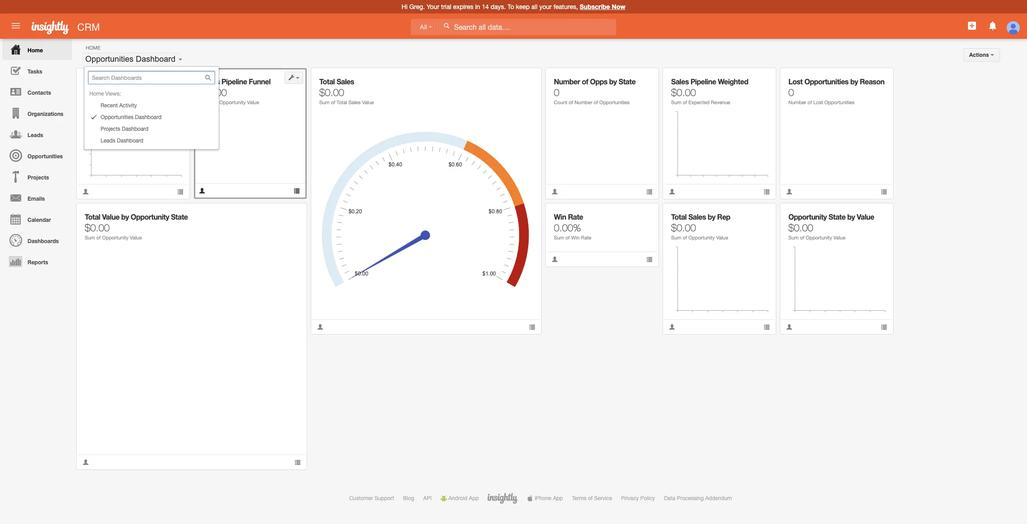 Task type: locate. For each thing, give the bounding box(es) containing it.
state inside total value by opportunity state $0.00 sum of opportunity value
[[171, 212, 188, 221]]

terms of service link
[[572, 495, 612, 502]]

of inside opportunity state by value $0.00 sum of opportunity value
[[800, 235, 804, 240]]

list image for number
[[881, 189, 887, 195]]

opportunities dashboard inside button
[[85, 55, 176, 64]]

opportunities dashboard down activity
[[101, 114, 162, 120]]

state
[[619, 77, 636, 86], [171, 212, 188, 221], [829, 212, 846, 221]]

$0.00 up average
[[85, 87, 110, 98]]

rate down win rate link
[[581, 235, 591, 240]]

rate
[[568, 212, 583, 221], [581, 235, 591, 240]]

1 vertical spatial rate
[[581, 235, 591, 240]]

white image
[[443, 23, 450, 29]]

api
[[423, 495, 432, 502]]

dashboard for opportunities dashboard link
[[135, 114, 162, 120]]

navigation containing home
[[0, 39, 72, 272]]

tasks link
[[2, 60, 72, 81]]

user image for total
[[317, 324, 323, 330]]

1 horizontal spatial leads
[[101, 138, 115, 144]]

projects up emails link
[[28, 174, 49, 181]]

opportunities dashboard up "reps" on the left of page
[[85, 55, 176, 64]]

by inside total sales by rep $0.00 sum of opportunity value
[[708, 212, 716, 221]]

1 horizontal spatial app
[[553, 495, 563, 502]]

blog link
[[403, 495, 414, 502]]

dashboard down the projects dashboard
[[117, 138, 143, 144]]

wrench image right "funnel"
[[288, 74, 294, 81]]

of inside the sales pipeline funnel $0.00 sum of opportunity value
[[214, 100, 218, 105]]

state for 0
[[619, 77, 636, 86]]

$0.00
[[85, 87, 110, 98], [202, 87, 227, 98], [319, 87, 344, 98], [671, 87, 696, 98], [85, 222, 110, 234], [671, 222, 696, 234], [789, 222, 813, 234]]

total
[[319, 77, 335, 86], [337, 100, 347, 105], [85, 212, 100, 221], [671, 212, 687, 221]]

of down sales pipeline funnel link
[[214, 100, 218, 105]]

dashboard for opportunities dashboard button
[[136, 55, 176, 64]]

days.
[[491, 3, 506, 10]]

projects inside projects dashboard link
[[101, 126, 120, 132]]

sales inside sales pipeline weighted $0.00 sum of expected revenue
[[671, 77, 689, 86]]

data processing addendum
[[664, 495, 732, 502]]

rate up 0.00%
[[568, 212, 583, 221]]

recent activity link
[[84, 100, 219, 111]]

$0.00 down sales pipeline funnel link
[[202, 87, 227, 98]]

value inside total sales $0.00 sum of total sales value
[[362, 100, 374, 105]]

by for total value by opportunity state
[[121, 212, 129, 221]]

value
[[247, 100, 259, 105], [362, 100, 374, 105], [102, 212, 119, 221], [857, 212, 874, 221], [130, 235, 142, 240], [716, 235, 728, 240], [834, 235, 846, 240]]

customer support
[[349, 495, 394, 502]]

0.00%
[[554, 222, 581, 234]]

1 horizontal spatial 0
[[789, 87, 794, 98]]

by
[[609, 77, 617, 86], [850, 77, 858, 86], [121, 212, 129, 221], [708, 212, 716, 221], [847, 212, 855, 221]]

0 vertical spatial rate
[[568, 212, 583, 221]]

of left expected
[[683, 100, 687, 105]]

$0.00 inside total value by opportunity state $0.00 sum of opportunity value
[[85, 222, 110, 234]]

opportunities inside number of opps by state 0 count of number of opportunities
[[599, 100, 630, 105]]

of
[[582, 77, 588, 86], [214, 100, 218, 105], [331, 100, 335, 105], [569, 100, 573, 105], [594, 100, 598, 105], [683, 100, 687, 105], [808, 100, 812, 105], [96, 235, 101, 240], [566, 235, 570, 240], [683, 235, 687, 240], [800, 235, 804, 240], [588, 495, 593, 502]]

pipeline up expected
[[691, 77, 716, 86]]

number down lost opportunities by reason link
[[789, 100, 806, 105]]

count
[[554, 100, 567, 105]]

trial
[[441, 3, 451, 10]]

list image for 0
[[646, 189, 653, 195]]

wrench image right weighted
[[757, 74, 764, 81]]

pipeline inside the sales pipeline funnel $0.00 sum of opportunity value
[[221, 77, 247, 86]]

sum inside sales pipeline weighted $0.00 sum of expected revenue
[[671, 100, 681, 105]]

win rate link
[[554, 212, 583, 221]]

value inside total sales by rep $0.00 sum of opportunity value
[[716, 235, 728, 240]]

$0.00 inside sales pipeline weighted $0.00 sum of expected revenue
[[671, 87, 696, 98]]

state inside number of opps by state 0 count of number of opportunities
[[619, 77, 636, 86]]

iphone app link
[[527, 495, 563, 502]]

top sales reps $0.00 average sales size
[[85, 77, 134, 105]]

projects inside projects link
[[28, 174, 49, 181]]

total for state
[[85, 212, 100, 221]]

sales
[[98, 77, 116, 86], [202, 77, 220, 86], [337, 77, 354, 86], [671, 77, 689, 86], [104, 100, 116, 105], [349, 100, 361, 105], [688, 212, 706, 221]]

pipeline left "funnel"
[[221, 77, 247, 86]]

android app link
[[441, 495, 479, 502]]

0 horizontal spatial pipeline
[[221, 77, 247, 86]]

0 horizontal spatial leads
[[28, 132, 43, 138]]

$0.00 up expected
[[671, 87, 696, 98]]

win up 0.00%
[[554, 212, 566, 221]]

pipeline
[[221, 77, 247, 86], [691, 77, 716, 86]]

leads down the projects dashboard
[[101, 138, 115, 144]]

0 horizontal spatial lost
[[789, 77, 803, 86]]

home down "crm" at the top left of page
[[86, 45, 100, 51]]

0 vertical spatial lost
[[789, 77, 803, 86]]

1 vertical spatial win
[[571, 235, 580, 240]]

all link
[[411, 19, 438, 35]]

of down the "total sales by rep" link
[[683, 235, 687, 240]]

user image
[[83, 189, 89, 195], [552, 189, 558, 195], [552, 256, 558, 263], [317, 324, 323, 330], [786, 324, 793, 330]]

user image
[[199, 188, 205, 194], [669, 189, 675, 195], [786, 189, 793, 195], [669, 324, 675, 330], [83, 459, 89, 466]]

total value by opportunity state link
[[85, 212, 188, 221]]

1 horizontal spatial pipeline
[[691, 77, 716, 86]]

0 horizontal spatial 0
[[554, 87, 559, 98]]

tasks
[[28, 68, 42, 75]]

dashboard up 'search dashboards' text box
[[136, 55, 176, 64]]

total value by opportunity state $0.00 sum of opportunity value
[[85, 212, 188, 240]]

home up tasks link
[[28, 47, 43, 54]]

home views: link
[[73, 88, 219, 100]]

dashboard inside button
[[136, 55, 176, 64]]

wrench image
[[288, 74, 294, 81], [757, 74, 764, 81]]

total sales by rep $0.00 sum of opportunity value
[[671, 212, 730, 240]]

of right count
[[569, 100, 573, 105]]

2 horizontal spatial state
[[829, 212, 846, 221]]

opportunities inside button
[[85, 55, 134, 64]]

of down lost opportunities by reason link
[[808, 100, 812, 105]]

win down 0.00%
[[571, 235, 580, 240]]

list image for sum
[[881, 324, 887, 330]]

opportunity state by value link
[[789, 212, 874, 221]]

calendar link
[[2, 208, 72, 230]]

dashboard
[[136, 55, 176, 64], [135, 114, 162, 120], [122, 126, 148, 132], [117, 138, 143, 144]]

0 horizontal spatial app
[[469, 495, 479, 502]]

of down opportunity state by value link
[[800, 235, 804, 240]]

2 wrench image from the left
[[757, 74, 764, 81]]

hi
[[402, 3, 408, 10]]

1 horizontal spatial state
[[619, 77, 636, 86]]

by inside total value by opportunity state $0.00 sum of opportunity value
[[121, 212, 129, 221]]

by for total sales by rep
[[708, 212, 716, 221]]

pipeline inside sales pipeline weighted $0.00 sum of expected revenue
[[691, 77, 716, 86]]

hi greg. your trial expires in 14 days. to keep all your features, subscribe now
[[402, 3, 625, 10]]

of down 0.00%
[[566, 235, 570, 240]]

by inside lost opportunities by reason 0 number of lost opportunities
[[850, 77, 858, 86]]

wrench image
[[523, 74, 529, 81], [640, 74, 646, 81], [875, 74, 881, 81], [288, 210, 294, 216], [640, 210, 646, 216], [757, 210, 764, 216], [875, 210, 881, 216]]

0 horizontal spatial state
[[171, 212, 188, 221]]

projects up leads dashboard
[[101, 126, 120, 132]]

list image
[[294, 188, 300, 194], [177, 189, 184, 195], [764, 189, 770, 195], [646, 256, 653, 263], [764, 324, 770, 330]]

1 app from the left
[[469, 495, 479, 502]]

win
[[554, 212, 566, 221], [571, 235, 580, 240]]

2 pipeline from the left
[[691, 77, 716, 86]]

$0.00 down the "total sales by rep" link
[[671, 222, 696, 234]]

user image for 0
[[552, 189, 558, 195]]

list image
[[646, 189, 653, 195], [881, 189, 887, 195], [529, 324, 535, 330], [881, 324, 887, 330], [295, 459, 301, 466]]

opportunities dashboard link
[[84, 111, 219, 123]]

by inside opportunity state by value $0.00 sum of opportunity value
[[847, 212, 855, 221]]

2 app from the left
[[553, 495, 563, 502]]

actions button
[[963, 48, 1000, 62]]

sales inside the sales pipeline funnel $0.00 sum of opportunity value
[[202, 77, 220, 86]]

total for $0.00
[[671, 212, 687, 221]]

0
[[554, 87, 559, 98], [789, 87, 794, 98]]

iphone
[[535, 495, 551, 502]]

1 horizontal spatial lost
[[813, 100, 823, 105]]

opportunity inside total sales by rep $0.00 sum of opportunity value
[[689, 235, 715, 240]]

0 vertical spatial opportunities dashboard
[[85, 55, 176, 64]]

sum inside total sales $0.00 sum of total sales value
[[319, 100, 330, 105]]

0 vertical spatial projects
[[101, 126, 120, 132]]

leads
[[28, 132, 43, 138], [101, 138, 115, 144]]

leads up "opportunities" link
[[28, 132, 43, 138]]

opportunity inside the sales pipeline funnel $0.00 sum of opportunity value
[[219, 100, 246, 105]]

of inside total sales $0.00 sum of total sales value
[[331, 100, 335, 105]]

api link
[[423, 495, 432, 502]]

of right terms
[[588, 495, 593, 502]]

1 pipeline from the left
[[221, 77, 247, 86]]

size
[[118, 100, 127, 105]]

app right android
[[469, 495, 479, 502]]

0 horizontal spatial win
[[554, 212, 566, 221]]

total inside total value by opportunity state $0.00 sum of opportunity value
[[85, 212, 100, 221]]

list image for top sales reps
[[177, 189, 184, 195]]

value inside the sales pipeline funnel $0.00 sum of opportunity value
[[247, 100, 259, 105]]

sales pipeline funnel $0.00 sum of opportunity value
[[202, 77, 271, 105]]

list image for sales pipeline weighted
[[764, 189, 770, 195]]

of down total value by opportunity state 'link'
[[96, 235, 101, 240]]

number inside lost opportunities by reason 0 number of lost opportunities
[[789, 100, 806, 105]]

leads dashboard
[[101, 138, 143, 144]]

2 0 from the left
[[789, 87, 794, 98]]

$0.00 down total sales link
[[319, 87, 344, 98]]

leads for leads dashboard
[[101, 138, 115, 144]]

of inside lost opportunities by reason 0 number of lost opportunities
[[808, 100, 812, 105]]

1 horizontal spatial win
[[571, 235, 580, 240]]

opportunities dashboard
[[85, 55, 176, 64], [101, 114, 162, 120]]

total inside total sales by rep $0.00 sum of opportunity value
[[671, 212, 687, 221]]

1 vertical spatial opportunities dashboard
[[101, 114, 162, 120]]

data processing addendum link
[[664, 495, 732, 502]]

app right 'iphone'
[[553, 495, 563, 502]]

by inside number of opps by state 0 count of number of opportunities
[[609, 77, 617, 86]]

sum inside opportunity state by value $0.00 sum of opportunity value
[[789, 235, 799, 240]]

1 horizontal spatial projects
[[101, 126, 120, 132]]

sales inside total sales by rep $0.00 sum of opportunity value
[[688, 212, 706, 221]]

leads link
[[2, 124, 72, 145]]

to
[[508, 3, 514, 10]]

reports link
[[2, 251, 72, 272]]

subscribe now link
[[580, 3, 625, 10]]

revenue
[[711, 100, 730, 105]]

dashboard up projects dashboard link
[[135, 114, 162, 120]]

$0.00 down total value by opportunity state 'link'
[[85, 222, 110, 234]]

subscribe
[[580, 3, 610, 10]]

total for of
[[319, 77, 335, 86]]

projects for projects dashboard
[[101, 126, 120, 132]]

crm
[[77, 22, 100, 33]]

navigation
[[0, 39, 72, 272]]

1 0 from the left
[[554, 87, 559, 98]]

home up average
[[89, 91, 104, 97]]

1 horizontal spatial wrench image
[[757, 74, 764, 81]]

iphone app
[[535, 495, 563, 502]]

1 vertical spatial projects
[[28, 174, 49, 181]]

0 inside lost opportunities by reason 0 number of lost opportunities
[[789, 87, 794, 98]]

actions
[[969, 52, 991, 58]]

of down total sales link
[[331, 100, 335, 105]]

app
[[469, 495, 479, 502], [553, 495, 563, 502]]

recent activity
[[101, 102, 137, 109]]

opportunities
[[85, 55, 134, 64], [804, 77, 849, 86], [599, 100, 630, 105], [824, 100, 855, 105], [101, 114, 133, 120], [28, 153, 63, 160]]

1 vertical spatial lost
[[813, 100, 823, 105]]

dashboard up leads dashboard
[[122, 126, 148, 132]]

of left opps
[[582, 77, 588, 86]]

list image for sales pipeline funnel
[[294, 188, 300, 194]]

lost
[[789, 77, 803, 86], [813, 100, 823, 105]]

$0.00 down opportunity state by value link
[[789, 222, 813, 234]]

0 horizontal spatial projects
[[28, 174, 49, 181]]

0 horizontal spatial wrench image
[[288, 74, 294, 81]]



Task type: vqa. For each thing, say whether or not it's contained in the screenshot.
third Mark This Task Complete image from the bottom of the page
no



Task type: describe. For each thing, give the bounding box(es) containing it.
user image for lost opportunities by reason
[[786, 189, 793, 195]]

by for opportunity state by value
[[847, 212, 855, 221]]

projects link
[[2, 166, 72, 187]]

greg.
[[409, 3, 425, 10]]

android app
[[448, 495, 479, 502]]

privacy
[[621, 495, 639, 502]]

opps
[[590, 77, 607, 86]]

organizations link
[[2, 102, 72, 124]]

user image for sales
[[83, 189, 89, 195]]

all
[[531, 3, 538, 10]]

$0.00 inside top sales reps $0.00 average sales size
[[85, 87, 110, 98]]

app for android app
[[469, 495, 479, 502]]

contacts
[[28, 89, 51, 96]]

weighted
[[718, 77, 748, 86]]

in
[[475, 3, 480, 10]]

your
[[427, 3, 439, 10]]

now
[[612, 3, 625, 10]]

sales pipeline weighted $0.00 sum of expected revenue
[[671, 77, 748, 105]]

processing
[[677, 495, 704, 502]]

user image for sales pipeline weighted
[[669, 189, 675, 195]]

expires
[[453, 3, 473, 10]]

addendum
[[705, 495, 732, 502]]

dashboards
[[28, 238, 59, 244]]

views:
[[105, 91, 121, 97]]

$0.00 inside opportunity state by value $0.00 sum of opportunity value
[[789, 222, 813, 234]]

android
[[448, 495, 467, 502]]

by for lost opportunities by reason
[[850, 77, 858, 86]]

home views:
[[89, 91, 121, 97]]

lost opportunities by reason 0 number of lost opportunities
[[789, 77, 885, 105]]

contacts link
[[2, 81, 72, 102]]

0 inside number of opps by state 0 count of number of opportunities
[[554, 87, 559, 98]]

top sales reps link
[[85, 77, 134, 86]]

dashboard for leads dashboard link
[[117, 138, 143, 144]]

emails link
[[2, 187, 72, 208]]

total sales $0.00 sum of total sales value
[[319, 77, 374, 105]]

calendar
[[28, 217, 51, 223]]

projects for projects
[[28, 174, 49, 181]]

dashboards link
[[2, 230, 72, 251]]

privacy policy link
[[621, 495, 655, 502]]

list image for total sales by rep
[[764, 324, 770, 330]]

top
[[85, 77, 97, 86]]

number right count
[[575, 100, 592, 105]]

sum inside win rate 0.00% sum of win rate
[[554, 235, 564, 240]]

pipeline for weighted
[[691, 77, 716, 86]]

expected
[[689, 100, 710, 105]]

blog
[[403, 495, 414, 502]]

opportunity state by value $0.00 sum of opportunity value
[[789, 212, 874, 240]]

activity
[[119, 102, 137, 109]]

14
[[482, 3, 489, 10]]

sales pipeline funnel link
[[202, 77, 271, 86]]

emails
[[28, 195, 45, 202]]

state for $0.00
[[171, 212, 188, 221]]

keep
[[516, 3, 530, 10]]

user image for total value by opportunity state
[[83, 459, 89, 466]]

0 vertical spatial win
[[554, 212, 566, 221]]

all
[[420, 23, 427, 31]]

list image for $0.00
[[295, 459, 301, 466]]

support
[[375, 495, 394, 502]]

customer support link
[[349, 495, 394, 502]]

reason
[[860, 77, 885, 86]]

average
[[85, 100, 103, 105]]

privacy policy
[[621, 495, 655, 502]]

list image for total
[[529, 324, 535, 330]]

features,
[[554, 3, 578, 10]]

reps
[[118, 77, 134, 86]]

dashboard for projects dashboard link
[[122, 126, 148, 132]]

Search all data.... text field
[[438, 19, 616, 35]]

sum inside total sales by rep $0.00 sum of opportunity value
[[671, 235, 681, 240]]

rep
[[717, 212, 730, 221]]

total sales by rep link
[[671, 212, 730, 221]]

notifications image
[[987, 20, 998, 31]]

sum inside total value by opportunity state $0.00 sum of opportunity value
[[85, 235, 95, 240]]

organizations
[[28, 111, 63, 117]]

win rate 0.00% sum of win rate
[[554, 212, 591, 240]]

home link
[[2, 39, 72, 60]]

projects dashboard link
[[84, 123, 219, 135]]

leads for leads
[[28, 132, 43, 138]]

$0.00 inside the sales pipeline funnel $0.00 sum of opportunity value
[[202, 87, 227, 98]]

service
[[594, 495, 612, 502]]

$0.00 inside total sales by rep $0.00 sum of opportunity value
[[671, 222, 696, 234]]

opportunities dashboard for opportunities dashboard button
[[85, 55, 176, 64]]

of inside win rate 0.00% sum of win rate
[[566, 235, 570, 240]]

user image for total sales by rep
[[669, 324, 675, 330]]

reports
[[28, 259, 48, 266]]

total sales link
[[319, 77, 354, 86]]

state inside opportunity state by value $0.00 sum of opportunity value
[[829, 212, 846, 221]]

of inside total value by opportunity state $0.00 sum of opportunity value
[[96, 235, 101, 240]]

$0.00 inside total sales $0.00 sum of total sales value
[[319, 87, 344, 98]]

of inside sales pipeline weighted $0.00 sum of expected revenue
[[683, 100, 687, 105]]

opportunities link
[[2, 145, 72, 166]]

number up count
[[554, 77, 580, 86]]

user image for sales pipeline funnel
[[199, 188, 205, 194]]

policy
[[640, 495, 655, 502]]

sales pipeline weighted link
[[671, 77, 748, 86]]

sum inside the sales pipeline funnel $0.00 sum of opportunity value
[[202, 100, 212, 105]]

Search Dashboards text field
[[88, 71, 215, 84]]

terms
[[572, 495, 586, 502]]

opportunities dashboard for opportunities dashboard link
[[101, 114, 162, 120]]

number of opps by state link
[[554, 77, 636, 86]]

pipeline for funnel
[[221, 77, 247, 86]]

1 wrench image from the left
[[288, 74, 294, 81]]

app for iphone app
[[553, 495, 563, 502]]

of down number of opps by state link in the top of the page
[[594, 100, 598, 105]]

user image for sum
[[786, 324, 793, 330]]

number of opps by state 0 count of number of opportunities
[[554, 77, 636, 105]]

lost opportunities by reason link
[[789, 77, 885, 86]]

your
[[539, 3, 552, 10]]

terms of service
[[572, 495, 612, 502]]

projects dashboard
[[101, 126, 148, 132]]

of inside total sales by rep $0.00 sum of opportunity value
[[683, 235, 687, 240]]

data
[[664, 495, 675, 502]]

funnel
[[249, 77, 271, 86]]



